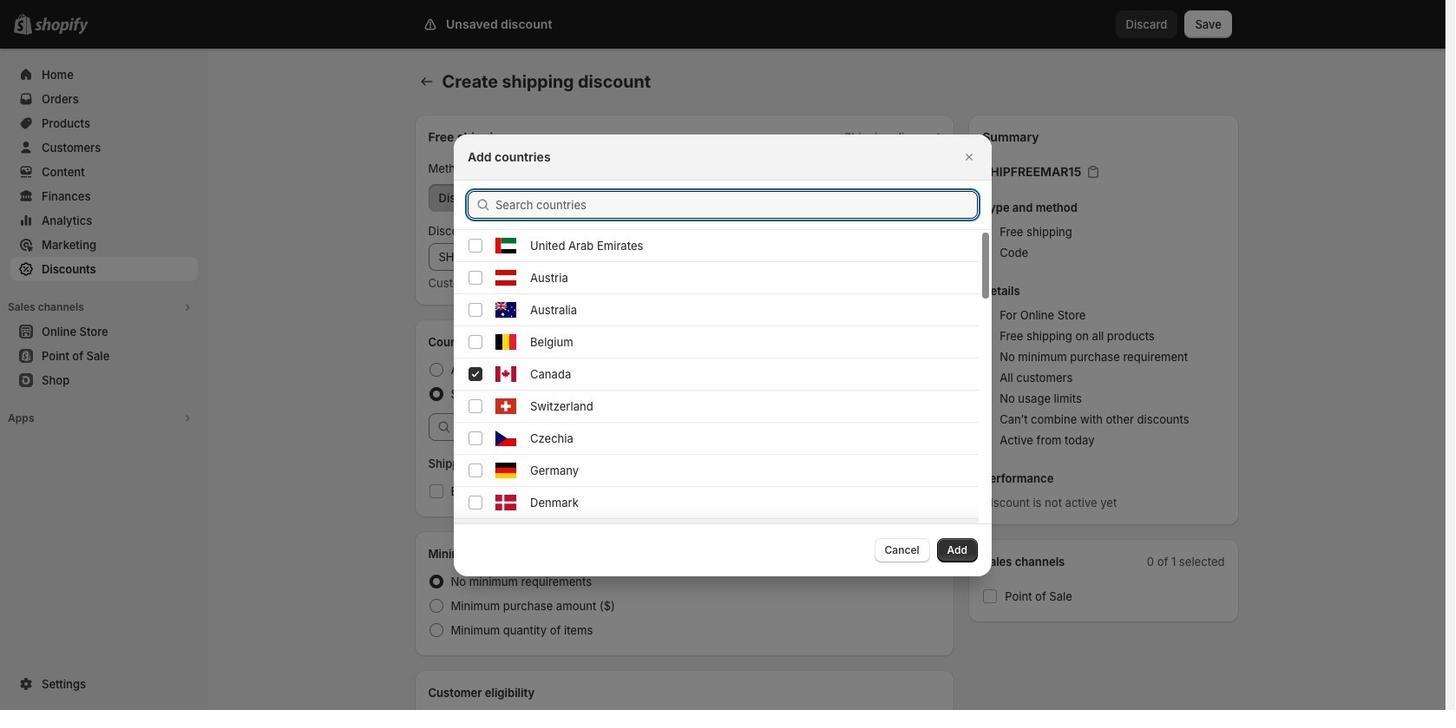 Task type: locate. For each thing, give the bounding box(es) containing it.
Search countries text field
[[496, 191, 978, 218]]

shopify image
[[35, 17, 89, 35]]

dialog
[[0, 134, 1446, 710]]



Task type: vqa. For each thing, say whether or not it's contained in the screenshot.
tab list
no



